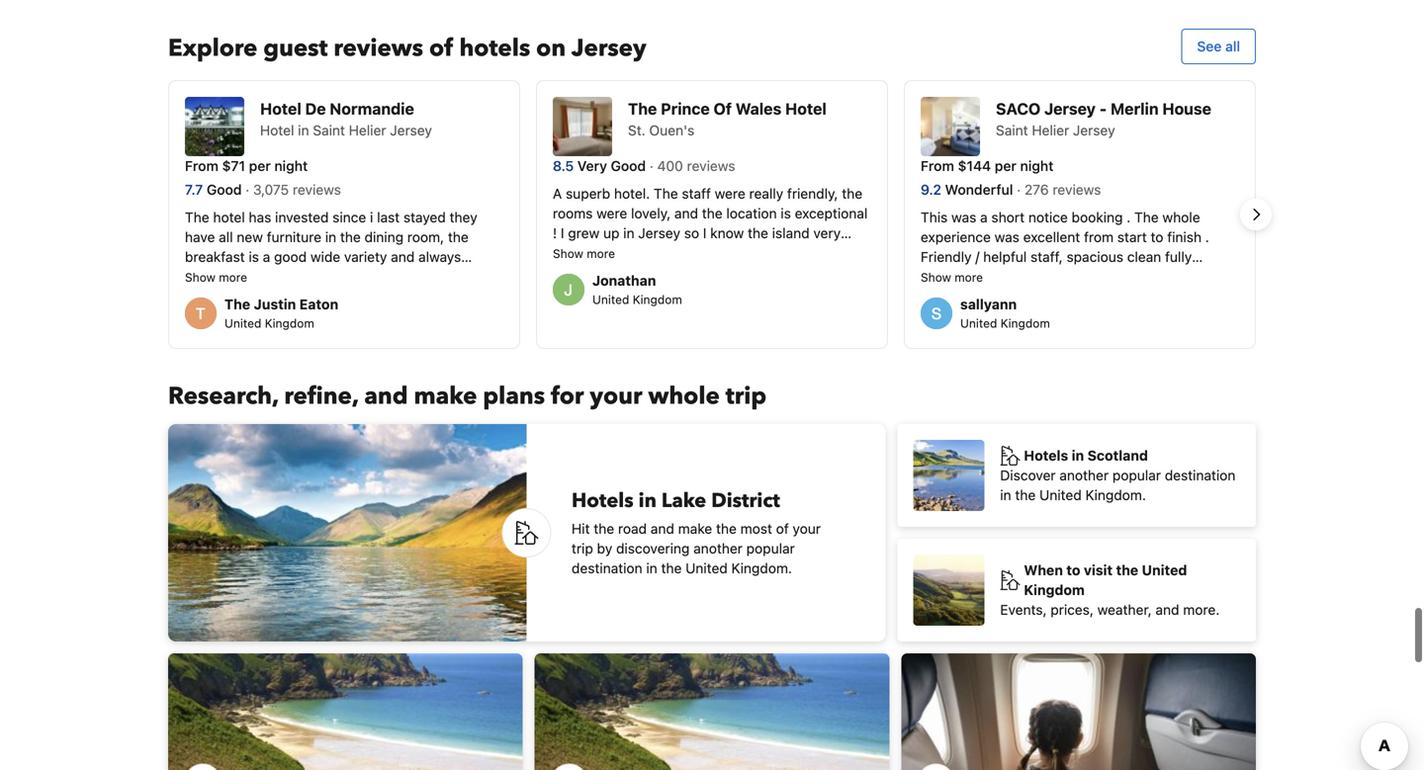 Task type: describe. For each thing, give the bounding box(es) containing it.
justin
[[254, 296, 296, 313]]

hotels in lake district hit the road and make the most of your trip by discovering another popular destination in the united kingdom.
[[572, 488, 821, 577]]

show more for from $71 per night 7.7 good 3,075 reviews
[[185, 270, 247, 284]]

0 vertical spatial of
[[429, 32, 453, 65]]

st.
[[628, 122, 645, 138]]

more.
[[1183, 602, 1220, 618]]

-
[[1099, 99, 1107, 118]]

trip inside hotels in lake district hit the road and make the most of your trip by discovering another popular destination in the united kingdom.
[[572, 540, 593, 557]]

1 horizontal spatial show
[[553, 247, 583, 261]]

apartments on jersey image
[[535, 654, 889, 770]]

discover another popular destination in the united kingdom.
[[1000, 467, 1236, 503]]

more for from $71 per night 7.7 good 3,075 reviews
[[219, 270, 247, 284]]

276
[[1024, 181, 1049, 198]]

from 400 reviews element
[[649, 158, 739, 174]]

$144
[[958, 158, 991, 174]]

from $71 per night 7.7 good 3,075 reviews
[[185, 158, 345, 198]]

see
[[1197, 38, 1222, 54]]

hit
[[572, 521, 590, 537]]

kingdom inside the justin eaton united kingdom
[[265, 316, 314, 330]]

of
[[713, 99, 732, 118]]

saco
[[996, 99, 1041, 118]]

scored 7.7 element
[[185, 181, 207, 198]]

helier for de
[[349, 122, 386, 138]]

1 horizontal spatial good
[[611, 158, 646, 174]]

jersey left '-'
[[1044, 99, 1096, 118]]

popular inside hotels in lake district hit the road and make the most of your trip by discovering another popular destination in the united kingdom.
[[746, 540, 795, 557]]

road
[[618, 521, 647, 537]]

hotels for scotland
[[1024, 448, 1068, 464]]

the for justin
[[224, 296, 250, 313]]

your inside hotels in lake district hit the road and make the most of your trip by discovering another popular destination in the united kingdom.
[[793, 521, 821, 537]]

in left scotland
[[1072, 448, 1084, 464]]

when to visit the united kingdom image
[[913, 555, 984, 626]]

kingdom. inside hotels in lake district hit the road and make the most of your trip by discovering another popular destination in the united kingdom.
[[731, 560, 792, 577]]

0 horizontal spatial make
[[414, 380, 477, 413]]

b&bs on jersey image
[[168, 654, 523, 770]]

rated good element
[[207, 181, 245, 198]]

reviews inside from $71 per night 7.7 good 3,075 reviews
[[293, 181, 341, 198]]

night for 3,075
[[274, 158, 308, 174]]

district
[[711, 488, 780, 515]]

more for from $144 per night 9.2 wonderful 276 reviews
[[955, 270, 983, 284]]

kingdom inside "when to visit the united kingdom"
[[1024, 582, 1085, 598]]

in down the discovering
[[646, 560, 657, 577]]

next image
[[1244, 203, 1268, 226]]

popular inside discover another popular destination in the united kingdom.
[[1112, 467, 1161, 484]]

hotel de normandie image
[[185, 97, 244, 156]]

by
[[597, 540, 612, 557]]

and inside hotels in lake district hit the road and make the most of your trip by discovering another popular destination in the united kingdom.
[[651, 521, 674, 537]]

saint for hotel
[[313, 122, 345, 138]]

per for $71
[[249, 158, 271, 174]]

merlin
[[1111, 99, 1159, 118]]

from $144 per night 9.2 wonderful 276 reviews
[[921, 158, 1105, 198]]

kingdom. inside discover another popular destination in the united kingdom.
[[1085, 487, 1146, 503]]

discovering
[[616, 540, 690, 557]]

house
[[1162, 99, 1211, 118]]

1 horizontal spatial more
[[587, 247, 615, 261]]

scored 9.2 element
[[921, 181, 945, 198]]

the justin eaton united kingdom
[[224, 296, 338, 330]]

1 horizontal spatial trip
[[726, 380, 766, 413]]

from 276 reviews element
[[1017, 181, 1105, 198]]

most
[[740, 521, 772, 537]]

8.5
[[553, 158, 574, 174]]

2 horizontal spatial and
[[1156, 602, 1179, 618]]

show more button for from $71 per night 7.7 good 3,075 reviews
[[185, 269, 247, 285]]

explore
[[168, 32, 257, 65]]

hotel left de
[[260, 99, 301, 118]]

visit
[[1084, 562, 1113, 579]]

sallyann united kingdom
[[960, 296, 1050, 330]]

of inside hotels in lake district hit the road and make the most of your trip by discovering another popular destination in the united kingdom.
[[776, 521, 789, 537]]

research, refine, and make plans for your whole trip
[[168, 380, 766, 413]]

rated very good element
[[577, 158, 649, 174]]

hotels in scotland image
[[913, 440, 984, 511]]

1 horizontal spatial show more button
[[553, 245, 615, 261]]

scotland
[[1087, 448, 1148, 464]]

good inside from $71 per night 7.7 good 3,075 reviews
[[207, 181, 242, 198]]

jonathan united kingdom
[[592, 272, 682, 307]]

the prince of wales hotel image
[[553, 97, 612, 156]]

jonathan
[[592, 272, 656, 289]]

sallyann
[[960, 296, 1017, 313]]

kingdom inside jonathan united kingdom
[[633, 293, 682, 307]]

united inside "when to visit the united kingdom"
[[1142, 562, 1187, 579]]

the up "by"
[[594, 521, 614, 537]]

ouen's
[[649, 122, 694, 138]]

from 3,075 reviews element
[[245, 181, 345, 198]]

research,
[[168, 380, 278, 413]]

united inside sallyann united kingdom
[[960, 316, 997, 330]]

united inside the justin eaton united kingdom
[[224, 316, 261, 330]]

kingdom inside sallyann united kingdom
[[1000, 316, 1050, 330]]

jersey down '-'
[[1073, 122, 1115, 138]]

when
[[1024, 562, 1063, 579]]

destination inside discover another popular destination in the united kingdom.
[[1165, 467, 1236, 484]]



Task type: locate. For each thing, give the bounding box(es) containing it.
1 vertical spatial kingdom.
[[731, 560, 792, 577]]

the down the discovering
[[661, 560, 682, 577]]

in inside hotel de normandie hotel in saint helier jersey
[[298, 122, 309, 138]]

2 vertical spatial and
[[1156, 602, 1179, 618]]

good
[[611, 158, 646, 174], [207, 181, 242, 198]]

0 horizontal spatial per
[[249, 158, 271, 174]]

2 horizontal spatial show more button
[[921, 269, 983, 285]]

reviews up normandie
[[334, 32, 423, 65]]

2 per from the left
[[995, 158, 1016, 174]]

show more for from $144 per night 9.2 wonderful 276 reviews
[[921, 270, 983, 284]]

rated wonderful element
[[945, 181, 1017, 198]]

from up scored 7.7 element
[[185, 158, 218, 174]]

helier
[[349, 122, 386, 138], [1032, 122, 1069, 138]]

7.7
[[185, 181, 203, 198]]

show more button for from $144 per night 9.2 wonderful 276 reviews
[[921, 269, 983, 285]]

0 horizontal spatial your
[[590, 380, 642, 413]]

explore guest reviews of hotels on jersey
[[168, 32, 646, 65]]

from inside from $144 per night 9.2 wonderful 276 reviews
[[921, 158, 954, 174]]

0 vertical spatial another
[[1059, 467, 1109, 484]]

0 vertical spatial the
[[628, 99, 657, 118]]

1 horizontal spatial destination
[[1165, 467, 1236, 484]]

1 horizontal spatial per
[[995, 158, 1016, 174]]

0 vertical spatial and
[[364, 380, 408, 413]]

per inside from $144 per night 9.2 wonderful 276 reviews
[[995, 158, 1016, 174]]

united down discover
[[1039, 487, 1082, 503]]

show for from $71 per night 7.7 good 3,075 reviews
[[185, 270, 215, 284]]

the inside discover another popular destination in the united kingdom.
[[1015, 487, 1036, 503]]

another down most
[[693, 540, 743, 557]]

per for $144
[[995, 158, 1016, 174]]

make left the plans
[[414, 380, 477, 413]]

0 vertical spatial popular
[[1112, 467, 1161, 484]]

0 horizontal spatial good
[[207, 181, 242, 198]]

the right visit
[[1116, 562, 1138, 579]]

from up scored 9.2 element
[[921, 158, 954, 174]]

show for from $144 per night 9.2 wonderful 276 reviews
[[921, 270, 951, 284]]

events,
[[1000, 602, 1047, 618]]

kingdom.
[[1085, 487, 1146, 503], [731, 560, 792, 577]]

show more up jonathan
[[553, 247, 615, 261]]

0 vertical spatial hotels
[[1024, 448, 1068, 464]]

united up more.
[[1142, 562, 1187, 579]]

jersey
[[571, 32, 646, 65], [1044, 99, 1096, 118], [390, 122, 432, 138], [1073, 122, 1115, 138]]

the up st.
[[628, 99, 657, 118]]

1 vertical spatial the
[[224, 296, 250, 313]]

make inside hotels in lake district hit the road and make the most of your trip by discovering another popular destination in the united kingdom.
[[678, 521, 712, 537]]

the inside the justin eaton united kingdom
[[224, 296, 250, 313]]

saco jersey - merlin house link
[[996, 99, 1211, 118]]

more up the justin eaton united kingdom
[[219, 270, 247, 284]]

hotels up 'hit'
[[572, 488, 634, 515]]

1 vertical spatial make
[[678, 521, 712, 537]]

per
[[249, 158, 271, 174], [995, 158, 1016, 174]]

jersey down normandie
[[390, 122, 432, 138]]

0 vertical spatial make
[[414, 380, 477, 413]]

the down discover
[[1015, 487, 1036, 503]]

show more button up sallyann
[[921, 269, 983, 285]]

good down $71
[[207, 181, 242, 198]]

scored 8.5 element
[[553, 158, 577, 174]]

per right $71
[[249, 158, 271, 174]]

united down the discovering
[[685, 560, 728, 577]]

1 horizontal spatial and
[[651, 521, 674, 537]]

of right most
[[776, 521, 789, 537]]

1 horizontal spatial the
[[628, 99, 657, 118]]

trip right 'whole'
[[726, 380, 766, 413]]

whole
[[648, 380, 720, 413]]

0 horizontal spatial more
[[219, 270, 247, 284]]

hotel inside the prince of wales hotel st. ouen's
[[785, 99, 827, 118]]

2 saint from the left
[[996, 122, 1028, 138]]

0 vertical spatial destination
[[1165, 467, 1236, 484]]

0 horizontal spatial trip
[[572, 540, 593, 557]]

trip down 'hit'
[[572, 540, 593, 557]]

on
[[536, 32, 566, 65]]

2 horizontal spatial more
[[955, 270, 983, 284]]

and right refine,
[[364, 380, 408, 413]]

8.5 very good 400 reviews
[[553, 158, 739, 174]]

lake
[[661, 488, 706, 515]]

another inside hotels in lake district hit the road and make the most of your trip by discovering another popular destination in the united kingdom.
[[693, 540, 743, 557]]

reviews right 400 in the top of the page
[[687, 158, 735, 174]]

saint inside "saco jersey - merlin house saint helier jersey"
[[996, 122, 1028, 138]]

kingdom. down most
[[731, 560, 792, 577]]

1 horizontal spatial helier
[[1032, 122, 1069, 138]]

reviews right 3,075
[[293, 181, 341, 198]]

and
[[364, 380, 408, 413], [651, 521, 674, 537], [1156, 602, 1179, 618]]

0 horizontal spatial another
[[693, 540, 743, 557]]

and left more.
[[1156, 602, 1179, 618]]

1 saint from the left
[[313, 122, 345, 138]]

hotels
[[459, 32, 530, 65]]

helier for jersey
[[1032, 122, 1069, 138]]

your
[[590, 380, 642, 413], [793, 521, 821, 537]]

popular
[[1112, 467, 1161, 484], [746, 540, 795, 557]]

0 horizontal spatial show
[[185, 270, 215, 284]]

to
[[1066, 562, 1080, 579]]

in down discover
[[1000, 487, 1011, 503]]

saint inside hotel de normandie hotel in saint helier jersey
[[313, 122, 345, 138]]

1 night from the left
[[274, 158, 308, 174]]

weather,
[[1097, 602, 1152, 618]]

hotels
[[1024, 448, 1068, 464], [572, 488, 634, 515]]

2 horizontal spatial show
[[921, 270, 951, 284]]

from for 7.7
[[185, 158, 218, 174]]

1 horizontal spatial saint
[[996, 122, 1028, 138]]

guest
[[263, 32, 328, 65]]

events, prices, weather, and more.
[[1000, 602, 1220, 618]]

the
[[1015, 487, 1036, 503], [594, 521, 614, 537], [716, 521, 737, 537], [661, 560, 682, 577], [1116, 562, 1138, 579]]

normandie
[[330, 99, 414, 118]]

explore guest reviews of hotels on jersey region
[[152, 80, 1272, 349]]

another inside discover another popular destination in the united kingdom.
[[1059, 467, 1109, 484]]

of
[[429, 32, 453, 65], [776, 521, 789, 537]]

1 vertical spatial and
[[651, 521, 674, 537]]

1 vertical spatial popular
[[746, 540, 795, 557]]

2 from from the left
[[921, 158, 954, 174]]

1 horizontal spatial your
[[793, 521, 821, 537]]

0 horizontal spatial show more button
[[185, 269, 247, 285]]

per right $144
[[995, 158, 1016, 174]]

kingdom down justin
[[265, 316, 314, 330]]

prince
[[661, 99, 710, 118]]

2 night from the left
[[1020, 158, 1054, 174]]

popular down most
[[746, 540, 795, 557]]

the left most
[[716, 521, 737, 537]]

0 horizontal spatial of
[[429, 32, 453, 65]]

saco jersey - merlin house saint helier jersey
[[996, 99, 1211, 138]]

0 horizontal spatial popular
[[746, 540, 795, 557]]

1 horizontal spatial show more
[[553, 247, 615, 261]]

1 horizontal spatial kingdom.
[[1085, 487, 1146, 503]]

show more up sallyann
[[921, 270, 983, 284]]

kingdom. down scotland
[[1085, 487, 1146, 503]]

united inside hotels in lake district hit the road and make the most of your trip by discovering another popular destination in the united kingdom.
[[685, 560, 728, 577]]

the prince of wales hotel st. ouen's
[[628, 99, 827, 138]]

saint down 'saco'
[[996, 122, 1028, 138]]

hotels in scotland
[[1024, 448, 1148, 464]]

0 horizontal spatial destination
[[572, 560, 642, 577]]

another down hotels in scotland
[[1059, 467, 1109, 484]]

more
[[587, 247, 615, 261], [219, 270, 247, 284], [955, 270, 983, 284]]

helier inside "saco jersey - merlin house saint helier jersey"
[[1032, 122, 1069, 138]]

united inside discover another popular destination in the united kingdom.
[[1039, 487, 1082, 503]]

united down jonathan
[[592, 293, 629, 307]]

reviews right 276
[[1053, 181, 1101, 198]]

1 vertical spatial your
[[793, 521, 821, 537]]

saint for saco
[[996, 122, 1028, 138]]

9.2
[[921, 181, 941, 198]]

0 horizontal spatial night
[[274, 158, 308, 174]]

night
[[274, 158, 308, 174], [1020, 158, 1054, 174]]

the
[[628, 99, 657, 118], [224, 296, 250, 313]]

1 vertical spatial another
[[693, 540, 743, 557]]

in
[[298, 122, 309, 138], [1072, 448, 1084, 464], [1000, 487, 1011, 503], [639, 488, 657, 515], [646, 560, 657, 577]]

saint
[[313, 122, 345, 138], [996, 122, 1028, 138]]

in up road
[[639, 488, 657, 515]]

de
[[305, 99, 326, 118]]

united down justin
[[224, 316, 261, 330]]

1 helier from the left
[[349, 122, 386, 138]]

$71
[[222, 158, 245, 174]]

0 vertical spatial trip
[[726, 380, 766, 413]]

1 vertical spatial of
[[776, 521, 789, 537]]

united inside jonathan united kingdom
[[592, 293, 629, 307]]

more up jonathan
[[587, 247, 615, 261]]

reviews inside from $144 per night 9.2 wonderful 276 reviews
[[1053, 181, 1101, 198]]

night inside from $71 per night 7.7 good 3,075 reviews
[[274, 158, 308, 174]]

make
[[414, 380, 477, 413], [678, 521, 712, 537]]

trip
[[726, 380, 766, 413], [572, 540, 593, 557]]

1 horizontal spatial make
[[678, 521, 712, 537]]

2 horizontal spatial show more
[[921, 270, 983, 284]]

0 horizontal spatial hotels
[[572, 488, 634, 515]]

show more up the justin eaton united kingdom
[[185, 270, 247, 284]]

helier down 'saco'
[[1032, 122, 1069, 138]]

0 horizontal spatial from
[[185, 158, 218, 174]]

hotel right wales
[[785, 99, 827, 118]]

hotel up from $71 per night 7.7 good 3,075 reviews
[[260, 122, 294, 138]]

plans
[[483, 380, 545, 413]]

0 vertical spatial good
[[611, 158, 646, 174]]

hotels inside hotels in lake district hit the road and make the most of your trip by discovering another popular destination in the united kingdom.
[[572, 488, 634, 515]]

0 horizontal spatial kingdom.
[[731, 560, 792, 577]]

united
[[592, 293, 629, 307], [224, 316, 261, 330], [960, 316, 997, 330], [1039, 487, 1082, 503], [685, 560, 728, 577], [1142, 562, 1187, 579]]

saint down de
[[313, 122, 345, 138]]

very
[[577, 158, 607, 174]]

per inside from $71 per night 7.7 good 3,075 reviews
[[249, 158, 271, 174]]

1 horizontal spatial hotels
[[1024, 448, 1068, 464]]

from for 9.2
[[921, 158, 954, 174]]

0 horizontal spatial show more
[[185, 270, 247, 284]]

the inside the prince of wales hotel st. ouen's
[[628, 99, 657, 118]]

1 per from the left
[[249, 158, 271, 174]]

the for prince
[[628, 99, 657, 118]]

0 horizontal spatial the
[[224, 296, 250, 313]]

your right most
[[793, 521, 821, 537]]

your right for
[[590, 380, 642, 413]]

show down scored 9.2 element
[[921, 270, 951, 284]]

1 vertical spatial good
[[207, 181, 242, 198]]

helier down normandie
[[349, 122, 386, 138]]

saco jersey - merlin house image
[[921, 97, 980, 156]]

kingdom
[[633, 293, 682, 307], [265, 316, 314, 330], [1000, 316, 1050, 330], [1024, 582, 1085, 598]]

2 helier from the left
[[1032, 122, 1069, 138]]

see all
[[1197, 38, 1240, 54]]

in inside discover another popular destination in the united kingdom.
[[1000, 487, 1011, 503]]

1 from from the left
[[185, 158, 218, 174]]

another
[[1059, 467, 1109, 484], [693, 540, 743, 557]]

show more button
[[553, 245, 615, 261], [185, 269, 247, 285], [921, 269, 983, 285]]

the inside "when to visit the united kingdom"
[[1116, 562, 1138, 579]]

1 horizontal spatial popular
[[1112, 467, 1161, 484]]

refine,
[[284, 380, 358, 413]]

in down de
[[298, 122, 309, 138]]

more up sallyann
[[955, 270, 983, 284]]

night inside from $144 per night 9.2 wonderful 276 reviews
[[1020, 158, 1054, 174]]

good right very
[[611, 158, 646, 174]]

hotel de normandie hotel in saint helier jersey
[[260, 99, 432, 138]]

1 vertical spatial destination
[[572, 560, 642, 577]]

from inside from $71 per night 7.7 good 3,075 reviews
[[185, 158, 218, 174]]

1 horizontal spatial another
[[1059, 467, 1109, 484]]

kingdom down sallyann
[[1000, 316, 1050, 330]]

for
[[551, 380, 584, 413]]

night up from 3,075 reviews element
[[274, 158, 308, 174]]

0 vertical spatial your
[[590, 380, 642, 413]]

from
[[185, 158, 218, 174], [921, 158, 954, 174]]

show more
[[553, 247, 615, 261], [185, 270, 247, 284], [921, 270, 983, 284]]

show
[[553, 247, 583, 261], [185, 270, 215, 284], [921, 270, 951, 284]]

jersey right on
[[571, 32, 646, 65]]

night up 276
[[1020, 158, 1054, 174]]

reviews
[[334, 32, 423, 65], [687, 158, 735, 174], [293, 181, 341, 198], [1053, 181, 1101, 198]]

of left hotels on the left of the page
[[429, 32, 453, 65]]

and up the discovering
[[651, 521, 674, 537]]

united down sallyann
[[960, 316, 997, 330]]

1 vertical spatial trip
[[572, 540, 593, 557]]

all
[[1225, 38, 1240, 54]]

show down scored 7.7 element
[[185, 270, 215, 284]]

kingdom down jonathan
[[633, 293, 682, 307]]

wonderful
[[945, 181, 1013, 198]]

destination inside hotels in lake district hit the road and make the most of your trip by discovering another popular destination in the united kingdom.
[[572, 560, 642, 577]]

eaton
[[299, 296, 338, 313]]

1 horizontal spatial of
[[776, 521, 789, 537]]

0 horizontal spatial and
[[364, 380, 408, 413]]

400
[[657, 158, 683, 174]]

popular down scotland
[[1112, 467, 1161, 484]]

show more button up jonathan
[[553, 245, 615, 261]]

0 horizontal spatial saint
[[313, 122, 345, 138]]

night for 276
[[1020, 158, 1054, 174]]

prices,
[[1051, 602, 1094, 618]]

when to visit the united kingdom
[[1024, 562, 1187, 598]]

flights to jersey image
[[901, 654, 1256, 770]]

1 horizontal spatial from
[[921, 158, 954, 174]]

1 vertical spatial hotels
[[572, 488, 634, 515]]

helier inside hotel de normandie hotel in saint helier jersey
[[349, 122, 386, 138]]

hotel
[[260, 99, 301, 118], [785, 99, 827, 118], [260, 122, 294, 138]]

hotels up discover
[[1024, 448, 1068, 464]]

the left justin
[[224, 296, 250, 313]]

make down lake
[[678, 521, 712, 537]]

show down scored 8.5 element
[[553, 247, 583, 261]]

kingdom down when
[[1024, 582, 1085, 598]]

jersey inside hotel de normandie hotel in saint helier jersey
[[390, 122, 432, 138]]

3,075
[[253, 181, 289, 198]]

wales
[[736, 99, 781, 118]]

1 horizontal spatial night
[[1020, 158, 1054, 174]]

show more button up the justin eaton united kingdom
[[185, 269, 247, 285]]

0 horizontal spatial helier
[[349, 122, 386, 138]]

destination
[[1165, 467, 1236, 484], [572, 560, 642, 577]]

0 vertical spatial kingdom.
[[1085, 487, 1146, 503]]

discover
[[1000, 467, 1056, 484]]

hotels for lake
[[572, 488, 634, 515]]

hotels in lake district image
[[168, 424, 527, 642]]

the prince of wales hotel link
[[628, 99, 827, 118]]



Task type: vqa. For each thing, say whether or not it's contained in the screenshot.
the West associated with Three-Hour Sunset Snorkel in Key West
no



